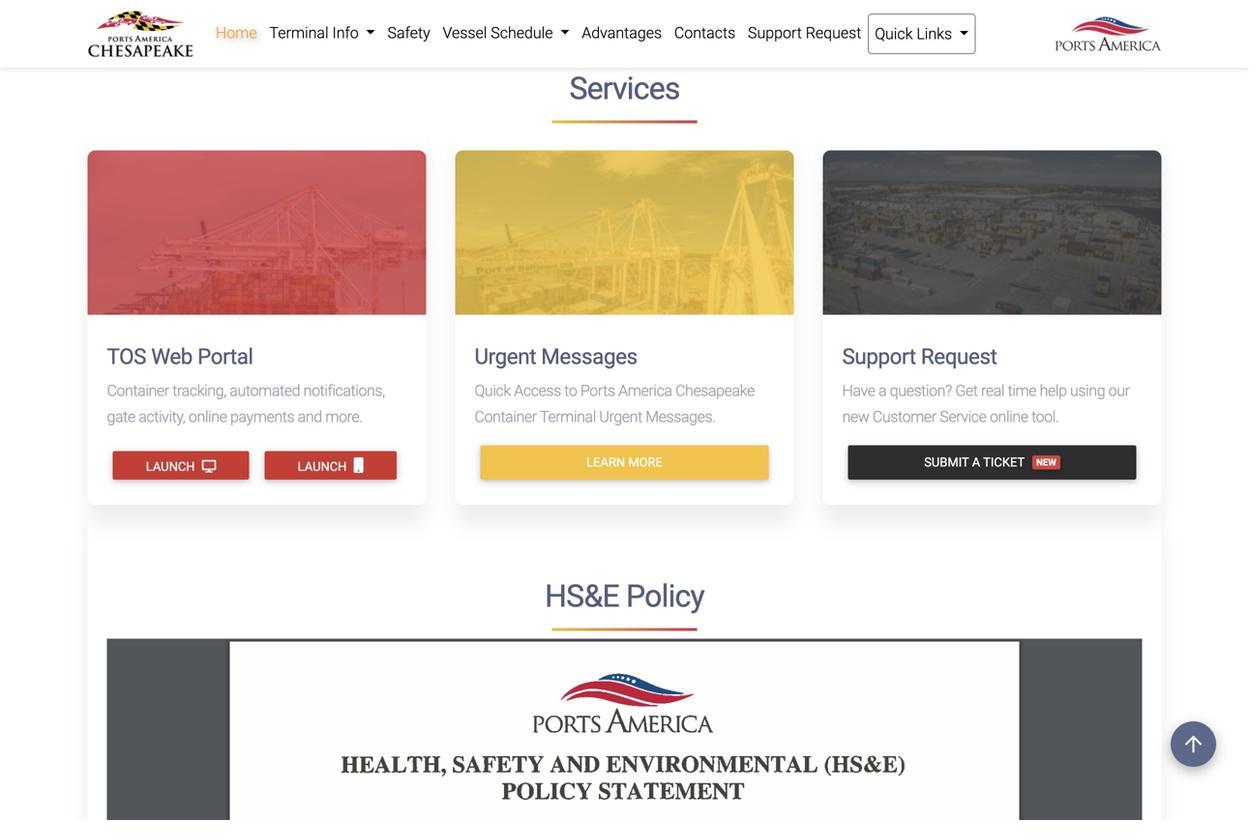 Task type: locate. For each thing, give the bounding box(es) containing it.
launch link down more.
[[265, 451, 397, 480]]

support right the contacts link
[[748, 24, 802, 42]]

launch
[[146, 460, 198, 474], [298, 460, 350, 474]]

links
[[917, 25, 953, 43]]

home
[[216, 24, 257, 42]]

terminal left info
[[269, 24, 329, 42]]

0 horizontal spatial terminal
[[269, 24, 329, 42]]

1 online from the left
[[189, 408, 227, 426]]

0 horizontal spatial support
[[748, 24, 802, 42]]

request left "quick links"
[[806, 24, 862, 42]]

1 horizontal spatial container
[[475, 408, 537, 426]]

service
[[940, 408, 987, 426]]

a for question?
[[879, 382, 887, 400]]

mobile image
[[354, 458, 364, 473]]

vessel schedule link
[[437, 14, 576, 52]]

2 launch link from the left
[[265, 451, 397, 480]]

terminal down to
[[540, 408, 596, 426]]

access
[[514, 382, 561, 400]]

web
[[151, 344, 193, 370]]

request up get
[[921, 344, 997, 370]]

container inside container tracking, automated notifications, gate activity, online payments and more.
[[107, 382, 169, 400]]

learn more link
[[481, 446, 769, 480]]

a inside the have a question? get real time help using our new customer service online tool.
[[879, 382, 887, 400]]

urgent
[[475, 344, 536, 370], [600, 408, 643, 426]]

0 horizontal spatial urgent
[[475, 344, 536, 370]]

0 horizontal spatial online
[[189, 408, 227, 426]]

0 vertical spatial urgent
[[475, 344, 536, 370]]

launch for desktop image
[[146, 460, 198, 474]]

have a question? get real time help using our new customer service online tool.
[[843, 382, 1130, 426]]

online inside the have a question? get real time help using our new customer service online tool.
[[990, 408, 1028, 426]]

activity,
[[139, 408, 185, 426]]

ticket
[[984, 455, 1025, 470]]

1 vertical spatial quick
[[475, 382, 511, 400]]

1 horizontal spatial online
[[990, 408, 1028, 426]]

america
[[619, 382, 672, 400]]

a
[[879, 382, 887, 400], [972, 455, 981, 470]]

vessel schedule
[[443, 24, 557, 42]]

hs&e policy
[[545, 579, 704, 615]]

online down tracking,
[[189, 408, 227, 426]]

launch link
[[113, 451, 249, 480], [265, 451, 397, 480]]

container tracking, automated notifications, gate activity, online payments and more.
[[107, 382, 385, 426]]

1 horizontal spatial quick
[[875, 25, 913, 43]]

0 horizontal spatial launch link
[[113, 451, 249, 480]]

1 horizontal spatial urgent
[[600, 408, 643, 426]]

quick inside quick access to ports america chesapeake container terminal                         urgent messages.
[[475, 382, 511, 400]]

1 horizontal spatial launch link
[[265, 451, 397, 480]]

info
[[332, 24, 359, 42]]

1 launch from the left
[[146, 460, 198, 474]]

online
[[189, 408, 227, 426], [990, 408, 1028, 426]]

2 launch from the left
[[298, 460, 350, 474]]

launch left mobile image
[[298, 460, 350, 474]]

our
[[1109, 382, 1130, 400]]

a right have
[[879, 382, 887, 400]]

safety link
[[381, 14, 437, 52]]

terminal info
[[269, 24, 363, 42]]

0 horizontal spatial a
[[879, 382, 887, 400]]

1 vertical spatial a
[[972, 455, 981, 470]]

1 horizontal spatial terminal
[[540, 408, 596, 426]]

terminal
[[269, 24, 329, 42], [540, 408, 596, 426]]

0 vertical spatial container
[[107, 382, 169, 400]]

messages.
[[646, 408, 716, 426]]

0 vertical spatial support request
[[748, 24, 862, 42]]

tos
[[107, 344, 146, 370]]

urgent inside quick access to ports america chesapeake container terminal                         urgent messages.
[[600, 408, 643, 426]]

support request
[[748, 24, 862, 42], [843, 344, 997, 370]]

0 vertical spatial quick
[[875, 25, 913, 43]]

0 vertical spatial terminal
[[269, 24, 329, 42]]

request
[[806, 24, 862, 42], [921, 344, 997, 370]]

quick inside quick links link
[[875, 25, 913, 43]]

0 horizontal spatial request
[[806, 24, 862, 42]]

contacts link
[[668, 14, 742, 52]]

quick links
[[875, 25, 956, 43]]

1 horizontal spatial launch
[[298, 460, 350, 474]]

vessel
[[443, 24, 487, 42]]

quick left "access"
[[475, 382, 511, 400]]

quick for quick links
[[875, 25, 913, 43]]

0 vertical spatial support
[[748, 24, 802, 42]]

ports
[[581, 382, 615, 400]]

0 horizontal spatial quick
[[475, 382, 511, 400]]

urgent up "access"
[[475, 344, 536, 370]]

1 horizontal spatial a
[[972, 455, 981, 470]]

urgent down the ports
[[600, 408, 643, 426]]

go to top image
[[1171, 722, 1217, 768]]

real
[[981, 382, 1005, 400]]

1 vertical spatial request
[[921, 344, 997, 370]]

a left ticket
[[972, 455, 981, 470]]

home link
[[210, 14, 263, 52]]

0 horizontal spatial launch
[[146, 460, 198, 474]]

submit a ticket
[[925, 455, 1025, 470]]

online down time at the top right
[[990, 408, 1028, 426]]

1 horizontal spatial request
[[921, 344, 997, 370]]

2 online from the left
[[990, 408, 1028, 426]]

launch link down activity,
[[113, 451, 249, 480]]

quick left links
[[875, 25, 913, 43]]

1 vertical spatial terminal
[[540, 408, 596, 426]]

support
[[748, 24, 802, 42], [843, 344, 916, 370]]

launch left desktop image
[[146, 460, 198, 474]]

schedule
[[491, 24, 553, 42]]

1 vertical spatial urgent
[[600, 408, 643, 426]]

0 vertical spatial request
[[806, 24, 862, 42]]

1 vertical spatial container
[[475, 408, 537, 426]]

1 vertical spatial support
[[843, 344, 916, 370]]

payments
[[230, 408, 294, 426]]

new
[[1037, 457, 1057, 468]]

automated
[[230, 382, 300, 400]]

container up gate
[[107, 382, 169, 400]]

services
[[570, 71, 680, 107]]

policy
[[626, 579, 704, 615]]

support up have
[[843, 344, 916, 370]]

learn more
[[587, 455, 663, 470]]

and
[[298, 408, 322, 426]]

0 vertical spatial a
[[879, 382, 887, 400]]

quick
[[875, 25, 913, 43], [475, 382, 511, 400]]

0 horizontal spatial container
[[107, 382, 169, 400]]

1 horizontal spatial support
[[843, 344, 916, 370]]

container down "access"
[[475, 408, 537, 426]]

quick for quick access to ports america chesapeake container terminal                         urgent messages.
[[475, 382, 511, 400]]

container
[[107, 382, 169, 400], [475, 408, 537, 426]]



Task type: vqa. For each thing, say whether or not it's contained in the screenshot.
Image
no



Task type: describe. For each thing, give the bounding box(es) containing it.
quick links link
[[868, 14, 976, 54]]

get
[[956, 382, 978, 400]]

submit
[[925, 455, 969, 470]]

contacts
[[674, 24, 736, 42]]

terminal info link
[[263, 14, 381, 52]]

help
[[1040, 382, 1067, 400]]

1 launch link from the left
[[113, 451, 249, 480]]

chesapeake
[[676, 382, 755, 400]]

tos web portal
[[107, 344, 253, 370]]

more
[[628, 455, 663, 470]]

gate
[[107, 408, 135, 426]]

time
[[1008, 382, 1037, 400]]

more.
[[325, 408, 363, 426]]

request inside support request link
[[806, 24, 862, 42]]

advantages link
[[576, 14, 668, 52]]

notifications,
[[304, 382, 385, 400]]

support request link
[[742, 14, 868, 52]]

customer
[[873, 408, 937, 426]]

using
[[1071, 382, 1106, 400]]

new
[[843, 408, 870, 426]]

online inside container tracking, automated notifications, gate activity, online payments and more.
[[189, 408, 227, 426]]

advantages
[[582, 24, 662, 42]]

messages
[[541, 344, 638, 370]]

1 vertical spatial support request
[[843, 344, 997, 370]]

terminal inside quick access to ports america chesapeake container terminal                         urgent messages.
[[540, 408, 596, 426]]

a for ticket
[[972, 455, 981, 470]]

urgent messages
[[475, 344, 638, 370]]

launch for mobile image
[[298, 460, 350, 474]]

to
[[565, 382, 577, 400]]

hs&e
[[545, 579, 619, 615]]

learn
[[587, 455, 625, 470]]

quick access to ports america chesapeake container terminal                         urgent messages.
[[475, 382, 755, 426]]

tool.
[[1032, 408, 1059, 426]]

have
[[843, 382, 876, 400]]

container inside quick access to ports america chesapeake container terminal                         urgent messages.
[[475, 408, 537, 426]]

tracking,
[[173, 382, 226, 400]]

question?
[[890, 382, 952, 400]]

portal
[[198, 344, 253, 370]]

safety
[[388, 24, 430, 42]]

desktop image
[[202, 460, 216, 473]]



